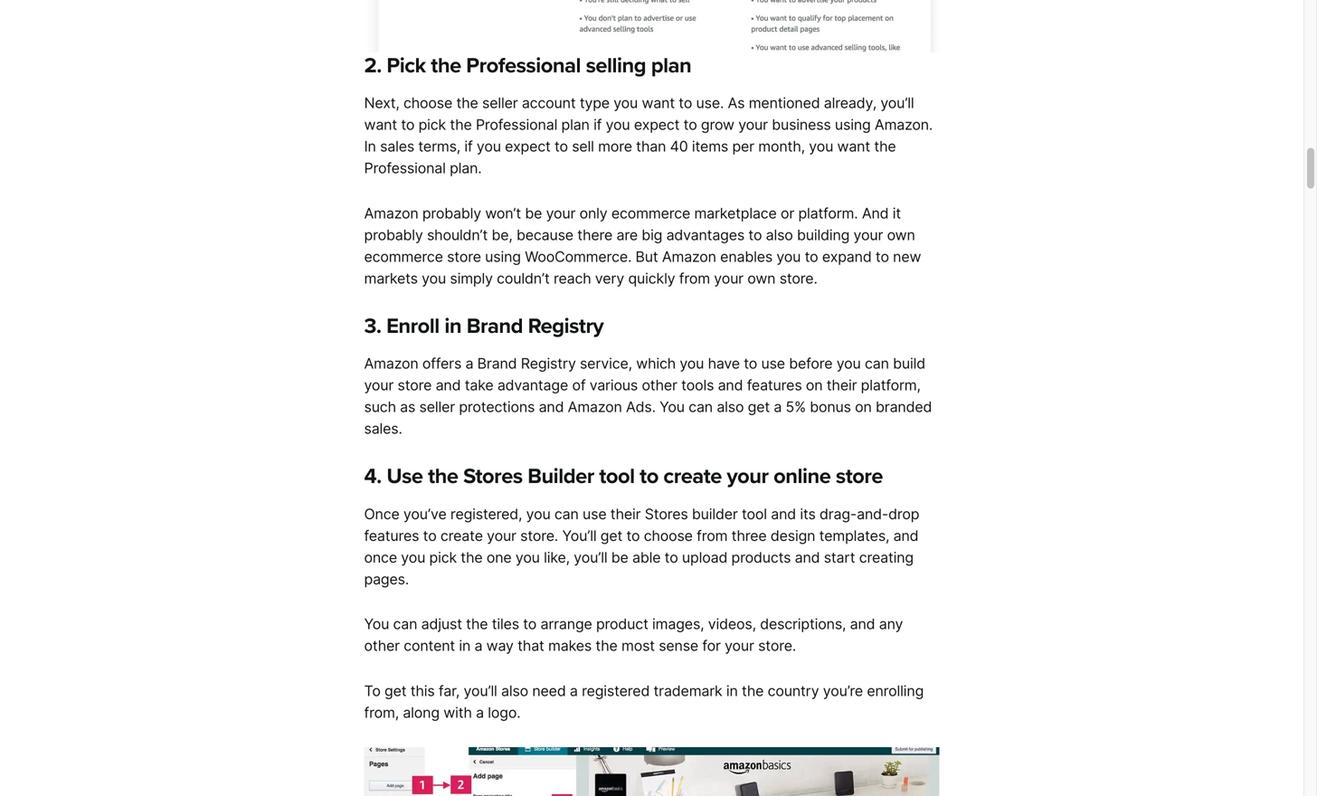 Task type: vqa. For each thing, say whether or not it's contained in the screenshot.
external link image
no



Task type: locate. For each thing, give the bounding box(es) containing it.
stores up registered,
[[464, 464, 523, 489]]

in right "trademark"
[[727, 683, 738, 700]]

your down videos, on the right bottom of the page
[[725, 637, 755, 655]]

also
[[766, 226, 794, 244], [717, 398, 744, 416], [501, 683, 529, 700]]

0 vertical spatial you
[[660, 398, 685, 416]]

it
[[893, 205, 902, 222]]

using for store
[[485, 248, 521, 266]]

content
[[404, 637, 455, 655]]

create down registered,
[[441, 527, 483, 545]]

1 horizontal spatial features
[[747, 377, 802, 394]]

if
[[594, 116, 602, 134], [465, 138, 473, 155]]

1 vertical spatial own
[[748, 270, 776, 287]]

for
[[703, 637, 721, 655]]

registry up advantage
[[521, 355, 576, 373]]

1 vertical spatial use
[[583, 505, 607, 523]]

0 vertical spatial store.
[[780, 270, 818, 287]]

0 vertical spatial store
[[447, 248, 481, 266]]

such
[[364, 398, 396, 416]]

0 horizontal spatial if
[[465, 138, 473, 155]]

0 horizontal spatial ecommerce
[[364, 248, 443, 266]]

from,
[[364, 704, 399, 722]]

store. down building
[[780, 270, 818, 287]]

2 vertical spatial store.
[[759, 637, 797, 655]]

get inside once you've registered, you can use their stores builder tool and its drag-and-drop features to create your store. you'll get to choose from three design templates, and once you pick the one you like, you'll be able to upload products and start creating pages.
[[601, 527, 623, 545]]

if up the plan.
[[465, 138, 473, 155]]

professional down account
[[476, 116, 558, 134]]

1 vertical spatial store
[[398, 377, 432, 394]]

2 horizontal spatial want
[[838, 138, 871, 155]]

0 horizontal spatial their
[[611, 505, 641, 523]]

pick inside next, choose the seller account type you want to use. as mentioned already, you'll want to pick the professional plan if you expect to grow your business using amazon. in sales terms, if you expect to sell more than 40 items per month, you want the professional plan.
[[419, 116, 446, 134]]

also down or
[[766, 226, 794, 244]]

you right type
[[614, 94, 638, 112]]

per
[[733, 138, 755, 155]]

1 horizontal spatial also
[[717, 398, 744, 416]]

once
[[364, 549, 397, 566]]

expect up than
[[634, 116, 680, 134]]

store down "shouldn't"
[[447, 248, 481, 266]]

0 vertical spatial want
[[642, 94, 675, 112]]

to
[[679, 94, 693, 112], [401, 116, 415, 134], [684, 116, 698, 134], [555, 138, 568, 155], [749, 226, 762, 244], [805, 248, 819, 266], [876, 248, 890, 266], [744, 355, 758, 373], [640, 464, 659, 489], [423, 527, 437, 545], [627, 527, 640, 545], [665, 549, 679, 566], [523, 616, 537, 633]]

you'll down you'll
[[574, 549, 608, 566]]

using down be,
[[485, 248, 521, 266]]

1 vertical spatial using
[[485, 248, 521, 266]]

your
[[739, 116, 768, 134], [546, 205, 576, 222], [854, 226, 884, 244], [714, 270, 744, 287], [364, 377, 394, 394], [727, 464, 769, 489], [487, 527, 517, 545], [725, 637, 755, 655]]

need
[[533, 683, 566, 700]]

tool up three
[[742, 505, 768, 523]]

their down 4. use the stores builder tool to create your online store at bottom
[[611, 505, 641, 523]]

0 horizontal spatial seller
[[420, 398, 455, 416]]

in
[[364, 138, 376, 155]]

get right you'll
[[601, 527, 623, 545]]

store. up like,
[[521, 527, 559, 545]]

0 vertical spatial on
[[806, 377, 823, 394]]

in down adjust
[[459, 637, 471, 655]]

builder
[[692, 505, 738, 523]]

brand
[[467, 314, 523, 339], [478, 355, 517, 373]]

features inside amazon offers a brand registry service, which you have to use before you can build your store and take advantage of various other tools and features on their platform, such as seller protections and amazon ads. you can also get a 5% bonus on branded sales.
[[747, 377, 802, 394]]

use
[[762, 355, 786, 373], [583, 505, 607, 523]]

0 horizontal spatial also
[[501, 683, 529, 700]]

bonus
[[810, 398, 852, 416]]

or
[[781, 205, 795, 222]]

than
[[637, 138, 667, 155]]

you'll
[[563, 527, 597, 545]]

seller right the as in the bottom left of the page
[[420, 398, 455, 416]]

simply
[[450, 270, 493, 287]]

own down 'enables'
[[748, 270, 776, 287]]

arrange
[[541, 616, 593, 633]]

you up more
[[606, 116, 630, 134]]

0 horizontal spatial create
[[441, 527, 483, 545]]

business
[[772, 116, 832, 134]]

0 horizontal spatial you
[[364, 616, 389, 633]]

0 horizontal spatial use
[[583, 505, 607, 523]]

brand for in
[[467, 314, 523, 339]]

to up that
[[523, 616, 537, 633]]

use left "before"
[[762, 355, 786, 373]]

2 horizontal spatial get
[[748, 398, 770, 416]]

1 horizontal spatial if
[[594, 116, 602, 134]]

1 horizontal spatial own
[[888, 226, 916, 244]]

2 horizontal spatial store
[[836, 464, 884, 489]]

using down already,
[[835, 116, 871, 134]]

1 horizontal spatial store
[[447, 248, 481, 266]]

and up design
[[771, 505, 797, 523]]

store. down descriptions,
[[759, 637, 797, 655]]

in up the offers
[[445, 314, 462, 339]]

ecommerce
[[612, 205, 691, 222], [364, 248, 443, 266]]

create up builder
[[664, 464, 722, 489]]

ecommerce up markets
[[364, 248, 443, 266]]

a left way
[[475, 637, 483, 655]]

0 vertical spatial from
[[680, 270, 711, 287]]

a inside you can adjust the tiles to arrange product images, videos, descriptions, and any other content in a way that makes the most sense for your store.
[[475, 637, 483, 655]]

0 vertical spatial their
[[827, 377, 858, 394]]

own down the it
[[888, 226, 916, 244]]

a right with
[[476, 704, 484, 722]]

store. inside you can adjust the tiles to arrange product images, videos, descriptions, and any other content in a way that makes the most sense for your store.
[[759, 637, 797, 655]]

you'll
[[881, 94, 915, 112], [574, 549, 608, 566], [464, 683, 498, 700]]

2. pick the professional selling plan
[[364, 53, 692, 78]]

reach
[[554, 270, 592, 287]]

to down building
[[805, 248, 819, 266]]

on down "before"
[[806, 377, 823, 394]]

be inside amazon probably won't be your only ecommerce marketplace or platform. and it probably shouldn't be, because there are big advantages to also building your own ecommerce store using woocommerce. but amazon enables you to expand to new markets you simply couldn't reach very quickly from your own store.
[[525, 205, 542, 222]]

three
[[732, 527, 767, 545]]

0 vertical spatial stores
[[464, 464, 523, 489]]

1 horizontal spatial you
[[660, 398, 685, 416]]

1 horizontal spatial be
[[612, 549, 629, 566]]

you right ads.
[[660, 398, 685, 416]]

seller
[[482, 94, 518, 112], [420, 398, 455, 416]]

1 vertical spatial professional
[[476, 116, 558, 134]]

expect down account
[[505, 138, 551, 155]]

0 horizontal spatial tool
[[600, 464, 635, 489]]

use.
[[697, 94, 724, 112]]

offers
[[423, 355, 462, 373]]

on
[[806, 377, 823, 394], [856, 398, 872, 416]]

to up 40
[[684, 116, 698, 134]]

your up per
[[739, 116, 768, 134]]

1 horizontal spatial get
[[601, 527, 623, 545]]

use up you'll
[[583, 505, 607, 523]]

0 vertical spatial brand
[[467, 314, 523, 339]]

1 vertical spatial pick
[[430, 549, 457, 566]]

build
[[894, 355, 926, 373]]

4.
[[364, 464, 382, 489]]

because
[[517, 226, 574, 244]]

1 horizontal spatial you'll
[[574, 549, 608, 566]]

choose down pick
[[404, 94, 453, 112]]

be inside once you've registered, you can use their stores builder tool and its drag-and-drop features to create your store. you'll get to choose from three design templates, and once you pick the one you like, you'll be able to upload products and start creating pages.
[[612, 549, 629, 566]]

0 horizontal spatial using
[[485, 248, 521, 266]]

brand down simply
[[467, 314, 523, 339]]

store inside amazon offers a brand registry service, which you have to use before you can build your store and take advantage of various other tools and features on their platform, such as seller protections and amazon ads. you can also get a 5% bonus on branded sales.
[[398, 377, 432, 394]]

0 vertical spatial expect
[[634, 116, 680, 134]]

in inside you can adjust the tiles to arrange product images, videos, descriptions, and any other content in a way that makes the most sense for your store.
[[459, 637, 471, 655]]

1 vertical spatial store.
[[521, 527, 559, 545]]

1 vertical spatial probably
[[364, 226, 423, 244]]

once you've registered, you can use their stores builder tool and its drag-and-drop features to create your store. you'll get to choose from three design templates, and once you pick the one you like, you'll be able to upload products and start creating pages.
[[364, 505, 920, 588]]

you up the plan.
[[477, 138, 501, 155]]

0 horizontal spatial get
[[385, 683, 407, 700]]

1 horizontal spatial stores
[[645, 505, 688, 523]]

create
[[664, 464, 722, 489], [441, 527, 483, 545]]

the
[[431, 53, 461, 78], [457, 94, 479, 112], [450, 116, 472, 134], [875, 138, 897, 155], [428, 464, 458, 489], [461, 549, 483, 566], [466, 616, 488, 633], [596, 637, 618, 655], [742, 683, 764, 700]]

use inside amazon offers a brand registry service, which you have to use before you can build your store and take advantage of various other tools and features on their platform, such as seller protections and amazon ads. you can also get a 5% bonus on branded sales.
[[762, 355, 786, 373]]

from down builder
[[697, 527, 728, 545]]

like,
[[544, 549, 570, 566]]

0 vertical spatial professional
[[466, 53, 581, 78]]

1 horizontal spatial ecommerce
[[612, 205, 691, 222]]

their up bonus in the right bottom of the page
[[827, 377, 858, 394]]

you down 'builder'
[[527, 505, 551, 523]]

own
[[888, 226, 916, 244], [748, 270, 776, 287]]

0 vertical spatial using
[[835, 116, 871, 134]]

using for business
[[835, 116, 871, 134]]

can
[[865, 355, 890, 373], [689, 398, 713, 416], [555, 505, 579, 523], [393, 616, 418, 633]]

other
[[642, 377, 678, 394], [364, 637, 400, 655]]

plan up 'sell'
[[562, 116, 590, 134]]

professional
[[466, 53, 581, 78], [476, 116, 558, 134], [364, 160, 446, 177]]

plan.
[[450, 160, 482, 177]]

sales.
[[364, 420, 403, 438]]

amazon down of
[[568, 398, 623, 416]]

other up to
[[364, 637, 400, 655]]

0 horizontal spatial plan
[[562, 116, 590, 134]]

you'll inside once you've registered, you can use their stores builder tool and its drag-and-drop features to create your store. you'll get to choose from three design templates, and once you pick the one you like, you'll be able to upload products and start creating pages.
[[574, 549, 608, 566]]

stores
[[464, 464, 523, 489], [645, 505, 688, 523]]

store up and-
[[836, 464, 884, 489]]

0 vertical spatial own
[[888, 226, 916, 244]]

country
[[768, 683, 820, 700]]

brand inside amazon offers a brand registry service, which you have to use before you can build your store and take advantage of various other tools and features on their platform, such as seller protections and amazon ads. you can also get a 5% bonus on branded sales.
[[478, 355, 517, 373]]

the inside to get this far, you'll also need a registered trademark in the country you're enrolling from, along with a logo.
[[742, 683, 764, 700]]

sense
[[659, 637, 699, 655]]

1 vertical spatial choose
[[644, 527, 693, 545]]

you down building
[[777, 248, 801, 266]]

mentioned
[[749, 94, 821, 112]]

0 vertical spatial be
[[525, 205, 542, 222]]

1 vertical spatial also
[[717, 398, 744, 416]]

0 vertical spatial other
[[642, 377, 678, 394]]

able
[[633, 549, 661, 566]]

and
[[436, 377, 461, 394], [718, 377, 744, 394], [539, 398, 564, 416], [771, 505, 797, 523], [894, 527, 919, 545], [795, 549, 820, 566], [851, 616, 876, 633]]

1 horizontal spatial want
[[642, 94, 675, 112]]

1 vertical spatial be
[[612, 549, 629, 566]]

ecommerce up the big
[[612, 205, 691, 222]]

2 horizontal spatial also
[[766, 226, 794, 244]]

professional up account
[[466, 53, 581, 78]]

store up the as in the bottom left of the page
[[398, 377, 432, 394]]

and down advantage
[[539, 398, 564, 416]]

features down once
[[364, 527, 419, 545]]

0 vertical spatial seller
[[482, 94, 518, 112]]

and down have
[[718, 377, 744, 394]]

other down which
[[642, 377, 678, 394]]

type
[[580, 94, 610, 112]]

pick inside once you've registered, you can use their stores builder tool and its drag-and-drop features to create your store. you'll get to choose from three design templates, and once you pick the one you like, you'll be able to upload products and start creating pages.
[[430, 549, 457, 566]]

1 horizontal spatial their
[[827, 377, 858, 394]]

choose inside once you've registered, you can use their stores builder tool and its drag-and-drop features to create your store. you'll get to choose from three design templates, and once you pick the one you like, you'll be able to upload products and start creating pages.
[[644, 527, 693, 545]]

pick up terms,
[[419, 116, 446, 134]]

40
[[670, 138, 688, 155]]

0 vertical spatial pick
[[419, 116, 446, 134]]

0 horizontal spatial other
[[364, 637, 400, 655]]

2 vertical spatial get
[[385, 683, 407, 700]]

also up logo.
[[501, 683, 529, 700]]

0 horizontal spatial you'll
[[464, 683, 498, 700]]

probably up markets
[[364, 226, 423, 244]]

and down drop
[[894, 527, 919, 545]]

amazon up markets
[[364, 205, 419, 222]]

0 horizontal spatial expect
[[505, 138, 551, 155]]

choose up 'able'
[[644, 527, 693, 545]]

get
[[748, 398, 770, 416], [601, 527, 623, 545], [385, 683, 407, 700]]

1 vertical spatial registry
[[521, 355, 576, 373]]

1 vertical spatial brand
[[478, 355, 517, 373]]

1 vertical spatial from
[[697, 527, 728, 545]]

2.
[[364, 53, 382, 78]]

0 vertical spatial features
[[747, 377, 802, 394]]

pick down you've
[[430, 549, 457, 566]]

choose
[[404, 94, 453, 112], [644, 527, 693, 545]]

tool right 'builder'
[[600, 464, 635, 489]]

1 vertical spatial other
[[364, 637, 400, 655]]

2 vertical spatial store
[[836, 464, 884, 489]]

1 vertical spatial their
[[611, 505, 641, 523]]

far,
[[439, 683, 460, 700]]

and left any
[[851, 616, 876, 633]]

1 horizontal spatial other
[[642, 377, 678, 394]]

0 vertical spatial also
[[766, 226, 794, 244]]

1 vertical spatial tool
[[742, 505, 768, 523]]

to
[[364, 683, 381, 700]]

seller down 2. pick the professional selling plan
[[482, 94, 518, 112]]

your up one
[[487, 527, 517, 545]]

registry
[[528, 314, 604, 339], [521, 355, 576, 373]]

to right 'able'
[[665, 549, 679, 566]]

0 horizontal spatial choose
[[404, 94, 453, 112]]

before
[[790, 355, 833, 373]]

1 vertical spatial get
[[601, 527, 623, 545]]

tool inside once you've registered, you can use their stores builder tool and its drag-and-drop features to create your store. you'll get to choose from three design templates, and once you pick the one you like, you'll be able to upload products and start creating pages.
[[742, 505, 768, 523]]

your inside next, choose the seller account type you want to use. as mentioned already, you'll want to pick the professional plan if you expect to grow your business using amazon. in sales terms, if you expect to sell more than 40 items per month, you want the professional plan.
[[739, 116, 768, 134]]

using inside amazon probably won't be your only ecommerce marketplace or platform. and it probably shouldn't be, because there are big advantages to also building your own ecommerce store using woocommerce. but amazon enables you to expand to new markets you simply couldn't reach very quickly from your own store.
[[485, 248, 521, 266]]

of
[[572, 377, 586, 394]]

2 vertical spatial also
[[501, 683, 529, 700]]

enroll
[[387, 314, 440, 339]]

probably
[[423, 205, 482, 222], [364, 226, 423, 244]]

1 horizontal spatial plan
[[652, 53, 692, 78]]

from
[[680, 270, 711, 287], [697, 527, 728, 545]]

that
[[518, 637, 545, 655]]

can up you'll
[[555, 505, 579, 523]]

enrolling
[[867, 683, 924, 700]]

brand up take
[[478, 355, 517, 373]]

your up such
[[364, 377, 394, 394]]

be up because
[[525, 205, 542, 222]]

amazon
[[364, 205, 419, 222], [662, 248, 717, 266], [364, 355, 419, 373], [568, 398, 623, 416]]

next,
[[364, 94, 400, 112]]

once
[[364, 505, 400, 523]]

to right have
[[744, 355, 758, 373]]

1 vertical spatial features
[[364, 527, 419, 545]]

can inside you can adjust the tiles to arrange product images, videos, descriptions, and any other content in a way that makes the most sense for your store.
[[393, 616, 418, 633]]

want down next,
[[364, 116, 397, 134]]

using inside next, choose the seller account type you want to use. as mentioned already, you'll want to pick the professional plan if you expect to grow your business using amazon. in sales terms, if you expect to sell more than 40 items per month, you want the professional plan.
[[835, 116, 871, 134]]

you right "before"
[[837, 355, 861, 373]]

0 horizontal spatial store
[[398, 377, 432, 394]]

your inside once you've registered, you can use their stores builder tool and its drag-and-drop features to create your store. you'll get to choose from three design templates, and once you pick the one you like, you'll be able to upload products and start creating pages.
[[487, 527, 517, 545]]

be
[[525, 205, 542, 222], [612, 549, 629, 566]]

registry for in
[[528, 314, 604, 339]]

2 vertical spatial in
[[727, 683, 738, 700]]

and down design
[[795, 549, 820, 566]]

1 horizontal spatial seller
[[482, 94, 518, 112]]

0 vertical spatial you'll
[[881, 94, 915, 112]]

4. use the stores builder tool to create your online store
[[364, 464, 884, 489]]

1 horizontal spatial using
[[835, 116, 871, 134]]

1 vertical spatial you
[[364, 616, 389, 633]]

1 horizontal spatial use
[[762, 355, 786, 373]]

images,
[[653, 616, 705, 633]]

registry inside amazon offers a brand registry service, which you have to use before you can build your store and take advantage of various other tools and features on their platform, such as seller protections and amazon ads. you can also get a 5% bonus on branded sales.
[[521, 355, 576, 373]]

1 horizontal spatial tool
[[742, 505, 768, 523]]

drag-
[[820, 505, 857, 523]]

pick
[[419, 116, 446, 134], [430, 549, 457, 566]]

enables
[[721, 248, 773, 266]]

your up because
[[546, 205, 576, 222]]

get left 5%
[[748, 398, 770, 416]]

1 horizontal spatial create
[[664, 464, 722, 489]]

1 vertical spatial seller
[[420, 398, 455, 416]]

0 vertical spatial plan
[[652, 53, 692, 78]]

and down the offers
[[436, 377, 461, 394]]

0 vertical spatial use
[[762, 355, 786, 373]]

expect
[[634, 116, 680, 134], [505, 138, 551, 155]]



Task type: describe. For each thing, give the bounding box(es) containing it.
registry for a
[[521, 355, 576, 373]]

you inside you can adjust the tiles to arrange product images, videos, descriptions, and any other content in a way that makes the most sense for your store.
[[364, 616, 389, 633]]

registered
[[582, 683, 650, 700]]

way
[[487, 637, 514, 655]]

use
[[387, 464, 423, 489]]

0 vertical spatial probably
[[423, 205, 482, 222]]

seller inside next, choose the seller account type you want to use. as mentioned already, you'll want to pick the professional plan if you expect to grow your business using amazon. in sales terms, if you expect to sell more than 40 items per month, you want the professional plan.
[[482, 94, 518, 112]]

its
[[801, 505, 816, 523]]

features inside once you've registered, you can use their stores builder tool and its drag-and-drop features to create your store. you'll get to choose from three design templates, and once you pick the one you like, you'll be able to upload products and start creating pages.
[[364, 527, 419, 545]]

0 vertical spatial tool
[[600, 464, 635, 489]]

creating
[[860, 549, 914, 566]]

get inside to get this far, you'll also need a registered trademark in the country you're enrolling from, along with a logo.
[[385, 683, 407, 700]]

other inside amazon offers a brand registry service, which you have to use before you can build your store and take advantage of various other tools and features on their platform, such as seller protections and amazon ads. you can also get a 5% bonus on branded sales.
[[642, 377, 678, 394]]

your inside amazon offers a brand registry service, which you have to use before you can build your store and take advantage of various other tools and features on their platform, such as seller protections and amazon ads. you can also get a 5% bonus on branded sales.
[[364, 377, 394, 394]]

store. inside once you've registered, you can use their stores builder tool and its drag-and-drop features to create your store. you'll get to choose from three design templates, and once you pick the one you like, you'll be able to upload products and start creating pages.
[[521, 527, 559, 545]]

you down business
[[810, 138, 834, 155]]

which
[[637, 355, 676, 373]]

also inside amazon probably won't be your only ecommerce marketplace or platform. and it probably shouldn't be, because there are big advantages to also building your own ecommerce store using woocommerce. but amazon enables you to expand to new markets you simply couldn't reach very quickly from your own store.
[[766, 226, 794, 244]]

0 vertical spatial create
[[664, 464, 722, 489]]

protections
[[459, 398, 535, 416]]

1 vertical spatial expect
[[505, 138, 551, 155]]

this
[[411, 683, 435, 700]]

branded
[[876, 398, 933, 416]]

amazon down 3. on the left top of the page
[[364, 355, 419, 373]]

month,
[[759, 138, 806, 155]]

tiles
[[492, 616, 520, 633]]

their inside once you've registered, you can use their stores builder tool and its drag-and-drop features to create your store. you'll get to choose from three design templates, and once you pick the one you like, you'll be able to upload products and start creating pages.
[[611, 505, 641, 523]]

markets
[[364, 270, 418, 287]]

you right one
[[516, 549, 540, 566]]

logo.
[[488, 704, 521, 722]]

can down tools
[[689, 398, 713, 416]]

sell
[[572, 138, 595, 155]]

also inside amazon offers a brand registry service, which you have to use before you can build your store and take advantage of various other tools and features on their platform, such as seller protections and amazon ads. you can also get a 5% bonus on branded sales.
[[717, 398, 744, 416]]

ads.
[[626, 398, 656, 416]]

one
[[487, 549, 512, 566]]

items
[[692, 138, 729, 155]]

can up platform,
[[865, 355, 890, 373]]

to down ads.
[[640, 464, 659, 489]]

shouldn't
[[427, 226, 488, 244]]

pages.
[[364, 571, 409, 588]]

other inside you can adjust the tiles to arrange product images, videos, descriptions, and any other content in a way that makes the most sense for your store.
[[364, 637, 400, 655]]

amazon down advantages
[[662, 248, 717, 266]]

platform.
[[799, 205, 859, 222]]

have
[[708, 355, 740, 373]]

more
[[598, 138, 633, 155]]

woocommerce.
[[525, 248, 632, 266]]

your down and
[[854, 226, 884, 244]]

seller inside amazon offers a brand registry service, which you have to use before you can build your store and take advantage of various other tools and features on their platform, such as seller protections and amazon ads. you can also get a 5% bonus on branded sales.
[[420, 398, 455, 416]]

platform,
[[861, 377, 921, 394]]

upload
[[682, 549, 728, 566]]

store. inside amazon probably won't be your only ecommerce marketplace or platform. and it probably shouldn't be, because there are big advantages to also building your own ecommerce store using woocommerce. but amazon enables you to expand to new markets you simply couldn't reach very quickly from your own store.
[[780, 270, 818, 287]]

next, choose the seller account type you want to use. as mentioned already, you'll want to pick the professional plan if you expect to grow your business using amazon. in sales terms, if you expect to sell more than 40 items per month, you want the professional plan.
[[364, 94, 933, 177]]

to down you've
[[423, 527, 437, 545]]

are
[[617, 226, 638, 244]]

the inside once you've registered, you can use their stores builder tool and its drag-and-drop features to create your store. you'll get to choose from three design templates, and once you pick the one you like, you'll be able to upload products and start creating pages.
[[461, 549, 483, 566]]

you inside amazon offers a brand registry service, which you have to use before you can build your store and take advantage of various other tools and features on their platform, such as seller protections and amazon ads. you can also get a 5% bonus on branded sales.
[[660, 398, 685, 416]]

a right need
[[570, 683, 578, 700]]

templates,
[[820, 527, 890, 545]]

1 vertical spatial want
[[364, 116, 397, 134]]

2 vertical spatial want
[[838, 138, 871, 155]]

to up 'able'
[[627, 527, 640, 545]]

1 vertical spatial ecommerce
[[364, 248, 443, 266]]

only
[[580, 205, 608, 222]]

store inside amazon probably won't be your only ecommerce marketplace or platform. and it probably shouldn't be, because there are big advantages to also building your own ecommerce store using woocommerce. but amazon enables you to expand to new markets you simply couldn't reach very quickly from your own store.
[[447, 248, 481, 266]]

plan inside next, choose the seller account type you want to use. as mentioned already, you'll want to pick the professional plan if you expect to grow your business using amazon. in sales terms, if you expect to sell more than 40 items per month, you want the professional plan.
[[562, 116, 590, 134]]

1 horizontal spatial expect
[[634, 116, 680, 134]]

product
[[597, 616, 649, 633]]

a left 5%
[[774, 398, 782, 416]]

to inside you can adjust the tiles to arrange product images, videos, descriptions, and any other content in a way that makes the most sense for your store.
[[523, 616, 537, 633]]

to up sales
[[401, 116, 415, 134]]

your up builder
[[727, 464, 769, 489]]

from inside once you've registered, you can use their stores builder tool and its drag-and-drop features to create your store. you'll get to choose from three design templates, and once you pick the one you like, you'll be able to upload products and start creating pages.
[[697, 527, 728, 545]]

from inside amazon probably won't be your only ecommerce marketplace or platform. and it probably shouldn't be, because there are big advantages to also building your own ecommerce store using woocommerce. but amazon enables you to expand to new markets you simply couldn't reach very quickly from your own store.
[[680, 270, 711, 287]]

online
[[774, 464, 831, 489]]

to left 'sell'
[[555, 138, 568, 155]]

there
[[578, 226, 613, 244]]

videos,
[[709, 616, 757, 633]]

marketplace
[[695, 205, 777, 222]]

you up tools
[[680, 355, 704, 373]]

and-
[[857, 505, 889, 523]]

account
[[522, 94, 576, 112]]

products
[[732, 549, 791, 566]]

to left use.
[[679, 94, 693, 112]]

to get this far, you'll also need a registered trademark in the country you're enrolling from, along with a logo.
[[364, 683, 924, 722]]

already,
[[824, 94, 877, 112]]

you left simply
[[422, 270, 446, 287]]

with
[[444, 704, 472, 722]]

1 horizontal spatial on
[[856, 398, 872, 416]]

0 horizontal spatial stores
[[464, 464, 523, 489]]

a up take
[[466, 355, 474, 373]]

you'll inside to get this far, you'll also need a registered trademark in the country you're enrolling from, along with a logo.
[[464, 683, 498, 700]]

start
[[824, 549, 856, 566]]

various
[[590, 377, 638, 394]]

adjust
[[422, 616, 462, 633]]

choose inside next, choose the seller account type you want to use. as mentioned already, you'll want to pick the professional plan if you expect to grow your business using amazon. in sales terms, if you expect to sell more than 40 items per month, you want the professional plan.
[[404, 94, 453, 112]]

along
[[403, 704, 440, 722]]

as
[[728, 94, 745, 112]]

terms,
[[419, 138, 461, 155]]

0 vertical spatial if
[[594, 116, 602, 134]]

advantages
[[667, 226, 745, 244]]

pick
[[387, 53, 426, 78]]

building
[[797, 226, 850, 244]]

stores inside once you've registered, you can use their stores builder tool and its drag-and-drop features to create your store. you'll get to choose from three design templates, and once you pick the one you like, you'll be able to upload products and start creating pages.
[[645, 505, 688, 523]]

advantage
[[498, 377, 569, 394]]

in inside to get this far, you'll also need a registered trademark in the country you're enrolling from, along with a logo.
[[727, 683, 738, 700]]

couldn't
[[497, 270, 550, 287]]

the amazon stores builder tool image
[[364, 748, 940, 797]]

you can adjust the tiles to arrange product images, videos, descriptions, and any other content in a way that makes the most sense for your store.
[[364, 616, 904, 655]]

won't
[[485, 205, 521, 222]]

to left new
[[876, 248, 890, 266]]

sales
[[380, 138, 415, 155]]

design
[[771, 527, 816, 545]]

create inside once you've registered, you can use their stores builder tool and its drag-and-drop features to create your store. you'll get to choose from three design templates, and once you pick the one you like, you'll be able to upload products and start creating pages.
[[441, 527, 483, 545]]

2 vertical spatial professional
[[364, 160, 446, 177]]

tools
[[682, 377, 714, 394]]

most
[[622, 637, 655, 655]]

as
[[400, 398, 416, 416]]

overview of amazon selling plans image
[[364, 0, 940, 53]]

0 vertical spatial in
[[445, 314, 462, 339]]

but
[[636, 248, 659, 266]]

0 horizontal spatial on
[[806, 377, 823, 394]]

use inside once you've registered, you can use their stores builder tool and its drag-and-drop features to create your store. you'll get to choose from three design templates, and once you pick the one you like, you'll be able to upload products and start creating pages.
[[583, 505, 607, 523]]

your down 'enables'
[[714, 270, 744, 287]]

your inside you can adjust the tiles to arrange product images, videos, descriptions, and any other content in a way that makes the most sense for your store.
[[725, 637, 755, 655]]

and
[[863, 205, 889, 222]]

to inside amazon offers a brand registry service, which you have to use before you can build your store and take advantage of various other tools and features on their platform, such as seller protections and amazon ads. you can also get a 5% bonus on branded sales.
[[744, 355, 758, 373]]

brand for a
[[478, 355, 517, 373]]

drop
[[889, 505, 920, 523]]

0 horizontal spatial own
[[748, 270, 776, 287]]

you'll inside next, choose the seller account type you want to use. as mentioned already, you'll want to pick the professional plan if you expect to grow your business using amazon. in sales terms, if you expect to sell more than 40 items per month, you want the professional plan.
[[881, 94, 915, 112]]

service,
[[580, 355, 633, 373]]

to up 'enables'
[[749, 226, 762, 244]]

amazon.
[[875, 116, 933, 134]]

their inside amazon offers a brand registry service, which you have to use before you can build your store and take advantage of various other tools and features on their platform, such as seller protections and amazon ads. you can also get a 5% bonus on branded sales.
[[827, 377, 858, 394]]

also inside to get this far, you'll also need a registered trademark in the country you're enrolling from, along with a logo.
[[501, 683, 529, 700]]

0 vertical spatial ecommerce
[[612, 205, 691, 222]]

grow
[[701, 116, 735, 134]]

amazon probably won't be your only ecommerce marketplace or platform. and it probably shouldn't be, because there are big advantages to also building your own ecommerce store using woocommerce. but amazon enables you to expand to new markets you simply couldn't reach very quickly from your own store.
[[364, 205, 922, 287]]

get inside amazon offers a brand registry service, which you have to use before you can build your store and take advantage of various other tools and features on their platform, such as seller protections and amazon ads. you can also get a 5% bonus on branded sales.
[[748, 398, 770, 416]]

take
[[465, 377, 494, 394]]

new
[[894, 248, 922, 266]]

5%
[[786, 398, 806, 416]]

and inside you can adjust the tiles to arrange product images, videos, descriptions, and any other content in a way that makes the most sense for your store.
[[851, 616, 876, 633]]

amazon offers a brand registry service, which you have to use before you can build your store and take advantage of various other tools and features on their platform, such as seller protections and amazon ads. you can also get a 5% bonus on branded sales.
[[364, 355, 933, 438]]

expand
[[823, 248, 872, 266]]

can inside once you've registered, you can use their stores builder tool and its drag-and-drop features to create your store. you'll get to choose from three design templates, and once you pick the one you like, you'll be able to upload products and start creating pages.
[[555, 505, 579, 523]]

you're
[[824, 683, 864, 700]]

you right once at the bottom left
[[401, 549, 426, 566]]

very
[[595, 270, 625, 287]]



